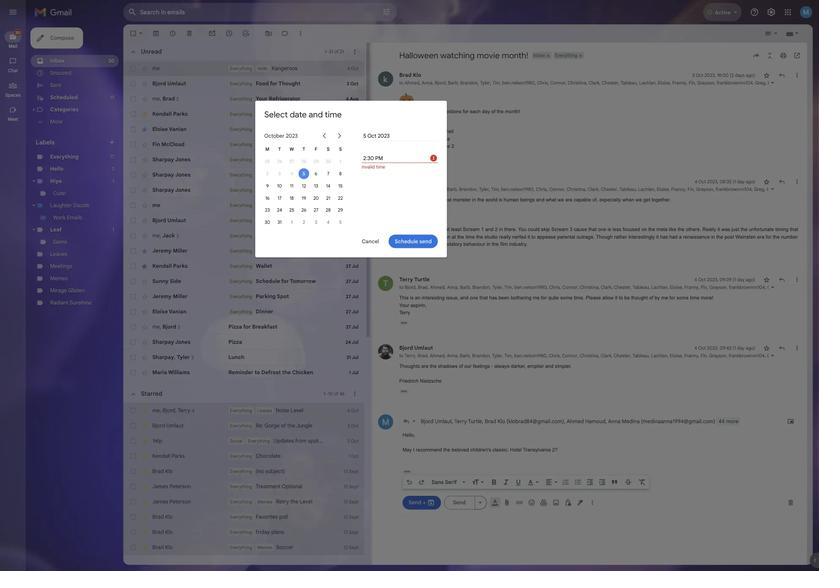 Task type: locate. For each thing, give the bounding box(es) containing it.
i'll inside send back your suggestions for each day of the month! i'll start...
[[444, 129, 449, 135]]

reminder down sharpay row
[[254, 410, 281, 418]]

say
[[450, 219, 459, 225]]

0 horizontal spatial memes
[[56, 306, 75, 313]]

your
[[284, 106, 297, 113]]

2 28 jul from the top
[[384, 157, 398, 164]]

column header
[[331, 159, 344, 173]]

25
[[294, 176, 300, 183]]

s right bread
[[363, 163, 366, 169]]

to inside also you got to have at least scream 1 and 2 in there. you could skip scream 3 cause that one is less focused on the meta like the others. really it was jus
[[475, 252, 480, 258]]

15 row from the top
[[137, 338, 405, 355]]

grid
[[290, 159, 385, 254]]

klo inside row
[[183, 520, 192, 528]]

d for 4 oct 2023, 08:35 (1 d
[[819, 199, 819, 205]]

bjord umlaut up me , brad
[[169, 89, 206, 97]]

2 vertical spatial and
[[539, 252, 548, 258]]

0 vertical spatial work
[[318, 140, 333, 147]]

16 row from the top
[[137, 355, 405, 372]]

1 jul from the top
[[391, 140, 398, 147]]

of,
[[658, 219, 665, 225]]

sharpay
[[169, 174, 193, 181], [169, 191, 193, 198], [169, 208, 193, 215], [169, 377, 193, 384], [169, 393, 193, 401]]

we left the get
[[706, 219, 713, 225]]

3 oct inside the tue, 3 oct 2023, 14:45 element
[[385, 90, 398, 96]]

5 inside 'cell'
[[336, 190, 339, 196]]

frank
[[810, 392, 819, 399]]

1 me from the top
[[169, 72, 177, 80]]

0 horizontal spatial 10
[[308, 203, 313, 210]]

everything inside "everything (no subject)"
[[255, 521, 280, 527]]

1 27 from the top
[[384, 242, 390, 248]]

of right 21
[[371, 54, 376, 61]]

chat heading
[[0, 75, 29, 82]]

9 jul from the top
[[391, 411, 398, 417]]

mail, 20 unread messages image
[[14, 35, 24, 42]]

1 horizontal spatial work
[[318, 140, 333, 147]]

0 horizontal spatial s
[[363, 163, 366, 169]]

ahmed
[[463, 207, 480, 213], [630, 465, 649, 472]]

jeremy miller down jack
[[169, 275, 208, 282]]

cell for treatment optional
[[374, 537, 405, 545]]

6 me from the top
[[169, 453, 177, 460]]

4 cell from the top
[[374, 393, 405, 402]]

pizza inside "link"
[[254, 377, 269, 384]]

1 horizontal spatial 10
[[364, 435, 370, 441]]

1 horizontal spatial hello
[[286, 73, 297, 79]]

and left what
[[596, 219, 605, 225]]

everything down everything seattle
[[255, 191, 280, 197]]

iphone
[[284, 191, 304, 198]]

pizza down the everything dinner
[[254, 360, 269, 367]]

that
[[654, 252, 663, 258]]

0 vertical spatial 4 oct
[[386, 73, 398, 79]]

bjord inside row
[[169, 241, 184, 249]]

4 jul from the top
[[391, 259, 398, 265]]

add to tasks image
[[269, 33, 277, 41]]

everything left wallet
[[255, 293, 280, 299]]

13 for 13 sept
[[382, 555, 386, 561]]

grid containing m
[[290, 159, 385, 254]]

leaves down 'gems'
[[56, 279, 75, 286]]

eloise for emergency work meeting
[[169, 140, 186, 147]]

0 vertical spatial james
[[169, 537, 187, 545]]

brad klo down yelp
[[169, 520, 192, 528]]

3 inside 3 oct 2023, 18:00 (2 d cell
[[769, 80, 772, 87]]

0 horizontal spatial 2
[[196, 259, 198, 265]]

list inside halloween watching movie month! main content
[[413, 71, 819, 571]]

1 horizontal spatial hiya
[[286, 157, 296, 164]]

lunch
[[254, 394, 271, 401]]

sent link
[[56, 91, 68, 98]]

2023,
[[783, 80, 796, 87], [786, 199, 798, 205], [786, 308, 798, 314], [786, 384, 798, 390]]

0 horizontal spatial is
[[554, 219, 558, 225]]

0 vertical spatial 28
[[384, 140, 390, 147]]

2 vertical spatial (1
[[814, 384, 818, 390]]

grayson down '4 oct 2023, 09:39 (1 d' cell
[[788, 316, 807, 322]]

1 vertical spatial miller
[[192, 326, 208, 333]]

one
[[665, 252, 674, 258]]

james peterson
[[169, 537, 212, 545], [169, 554, 212, 561]]

0 vertical spatial pizza
[[254, 360, 269, 367]]

everything left food
[[255, 90, 280, 96]]

halloween watching movie month!
[[444, 56, 587, 67]]

(1 for 08:35
[[814, 199, 818, 205]]

1 vertical spatial grayson
[[788, 392, 807, 399]]

the right "day"
[[552, 121, 560, 127]]

0 horizontal spatial in
[[297, 258, 302, 266]]

2 james peterson from the top
[[169, 554, 212, 561]]

3 oct for starred
[[386, 470, 398, 476]]

0 vertical spatial peterson
[[188, 537, 212, 545]]

1 vertical spatial fin
[[169, 157, 178, 164]]

2023, for 09:42
[[786, 384, 798, 390]]

1 miller from the top
[[192, 275, 208, 282]]

2023, for 09:39
[[786, 308, 798, 314]]

2 s column header from the left
[[372, 159, 385, 173]]

parks for starred
[[190, 503, 205, 511]]

5 for 5 oct 'cell'
[[336, 190, 339, 196]]

1 horizontal spatial reminder
[[309, 224, 337, 232]]

month! right movie
[[558, 56, 587, 67]]

2 sharpay from the top
[[169, 191, 193, 198]]

everything link inside kendall parks row
[[254, 123, 358, 131]]

delete image
[[206, 33, 215, 41]]

1 sharpay from the top
[[169, 174, 193, 181]]

1 scream from the left
[[514, 252, 533, 258]]

1 vertical spatial peterson
[[188, 554, 212, 561]]

d right 08:35
[[819, 199, 819, 205]]

1 horizontal spatial 13
[[382, 555, 386, 561]]

Search in emails search field
[[137, 3, 441, 24]]

2 miller from the top
[[192, 326, 208, 333]]

miller for parking spot
[[192, 326, 208, 333]]

everything inside the everything barbie movie
[[255, 276, 280, 282]]

miller for barbie movie
[[192, 275, 208, 282]]

2 27 jul from the top
[[384, 259, 398, 265]]

capable
[[638, 219, 657, 225]]

eloise up fin mccloud
[[169, 140, 186, 147]]

21 row from the top
[[137, 499, 405, 516]]

kendall inside starred tab panel
[[169, 503, 189, 511]]

1 vertical spatial terry
[[505, 465, 519, 472]]

parks for unread
[[192, 123, 208, 130]]

jordan peele
[[444, 235, 476, 241]]

1 cell from the top
[[374, 309, 405, 317]]

kangeroos
[[302, 72, 330, 80]]

in left there.
[[555, 252, 559, 258]]

3 oct for unread
[[385, 90, 398, 96]]

everything treatment optional
[[255, 537, 336, 545]]

12 oct cell
[[331, 200, 344, 213]]

0 vertical spatial 3 oct
[[385, 90, 398, 96]]

2 27 from the top
[[384, 259, 390, 265]]

0 horizontal spatial and
[[343, 121, 359, 133]]

26 sept cell
[[304, 173, 317, 186]]

2 jeremy miller from the top
[[169, 326, 208, 333]]

jones for free stock
[[194, 208, 212, 215]]

kendall down yelp
[[169, 503, 189, 511]]

cell
[[374, 309, 405, 317], [374, 325, 405, 334], [374, 376, 405, 385], [374, 393, 405, 402], [374, 520, 405, 528], [374, 537, 405, 545]]

2 right you
[[386, 487, 389, 493]]

gems link
[[59, 265, 75, 273]]

in right monster
[[525, 219, 529, 225]]

2 eloise from the top
[[169, 343, 186, 350]]

level right noise
[[323, 453, 337, 460]]

is right one
[[675, 252, 679, 258]]

pizza for breakfast
[[254, 360, 308, 367]]

inbox link
[[56, 64, 72, 71]]

list
[[413, 71, 819, 571]]

cell for schedule for tomorrow
[[374, 309, 405, 317]]

1 vertical spatial memes
[[286, 555, 302, 561]]

me inside noise level row
[[169, 453, 177, 460]]

1 sharpay jones from the top
[[169, 174, 212, 181]]

2 jones from the top
[[194, 191, 212, 198]]

meet heading
[[0, 129, 29, 136]]

kendall parks row
[[137, 118, 405, 135]]

5 for 5 nov cell
[[377, 244, 380, 250]]

4
[[386, 73, 389, 79], [772, 199, 775, 205], [363, 244, 366, 250], [772, 308, 775, 314], [772, 384, 775, 390], [386, 453, 389, 460], [213, 453, 216, 460]]

brad klo down halloween
[[444, 80, 468, 87]]

1 horizontal spatial scream
[[613, 252, 632, 258]]

updates from spots near you
[[304, 487, 382, 494]]

2023, inside 4 oct 2023, 09:42 (1 d grayson , frank
[[786, 384, 798, 390]]

to
[[444, 207, 448, 213], [475, 252, 480, 258], [283, 410, 289, 418]]

work inside row
[[318, 140, 333, 147]]

work down date
[[318, 140, 333, 147]]

row containing maria williams
[[137, 406, 405, 423]]

bjord inside noise level row
[[180, 453, 195, 460]]

2 vertical spatial parks
[[190, 503, 205, 511]]

vanian for emergency work meeting
[[187, 140, 207, 147]]

everything left seattle
[[255, 174, 280, 181]]

list containing brad klo
[[413, 71, 819, 571]]

0 vertical spatial vanian
[[187, 140, 207, 147]]

miller down jack
[[192, 275, 208, 282]]

row containing sunny side
[[137, 304, 405, 321]]

jul for barbie movie
[[391, 276, 398, 282]]

1 vertical spatial jeremy miller
[[169, 326, 208, 333]]

0 vertical spatial 2
[[550, 252, 553, 258]]

0 vertical spatial month!
[[558, 56, 587, 67]]

3 oct inside starred tab panel
[[386, 470, 398, 476]]

d inside 4 oct 2023, 09:39 (1 d grayson , fran
[[819, 308, 819, 314]]

22 row from the top
[[137, 516, 405, 533]]

social
[[255, 487, 269, 493]]

1 vertical spatial in
[[555, 252, 559, 258]]

starred tab panel
[[137, 423, 405, 571]]

1 vertical spatial is
[[675, 252, 679, 258]]

sharpay for iphone
[[169, 191, 193, 198]]

0 vertical spatial 5
[[336, 190, 339, 196]]

1 4 oct from the top
[[386, 73, 398, 79]]

sharpay for seattle
[[169, 174, 193, 181]]

i'll
[[444, 129, 449, 135], [444, 219, 449, 225]]

barbie
[[284, 275, 303, 282]]

frankbrow
[[796, 89, 819, 95]]

4 27 jul from the top
[[384, 293, 398, 299]]

4 inside 4 oct 2023, 09:39 (1 d grayson , fran
[[772, 308, 775, 314]]

mccloud
[[179, 157, 205, 164]]

1 vertical spatial 13
[[382, 555, 386, 561]]

0 vertical spatial –
[[362, 54, 365, 61]]

0 vertical spatial hiya
[[286, 157, 296, 164]]

s column header right 28 sept 'cell'
[[358, 159, 372, 173]]

1 horizontal spatial klo
[[459, 80, 468, 87]]

27 jul for wallet
[[384, 293, 398, 299]]

0 horizontal spatial klo
[[183, 520, 192, 528]]

everything food for thought
[[255, 89, 334, 97]]

memes up mirage
[[56, 306, 75, 313]]

24 row from the top
[[137, 549, 405, 566]]

2 horizontal spatial to
[[475, 252, 480, 258]]

eloise vanian up fin mccloud
[[169, 140, 207, 147]]

d up frank
[[819, 384, 819, 390]]

4 oct
[[386, 73, 398, 79], [386, 453, 398, 460]]

and left there.
[[539, 252, 548, 258]]

retry the level
[[307, 554, 347, 561]]

(1 inside 4 oct 2023, 09:39 (1 d grayson , fran
[[814, 308, 818, 314]]

umlaut inside row
[[186, 241, 206, 249]]

everything inside everything your refrigerator
[[255, 107, 280, 113]]

1 kendall from the top
[[169, 123, 191, 130]]

1 (1 from the top
[[814, 199, 818, 205]]

and up meeting
[[343, 121, 359, 133]]

bjord
[[483, 89, 495, 95], [169, 89, 184, 97], [444, 198, 459, 205], [169, 241, 184, 249], [180, 360, 196, 367], [180, 453, 195, 460], [468, 465, 482, 472], [169, 470, 183, 477]]

everything link up hello link
[[56, 171, 87, 178]]

everything up hello link
[[56, 171, 87, 178]]

1 vertical spatial james
[[169, 554, 187, 561]]

eloise vanian for emergency work meeting
[[169, 140, 207, 147]]

1 28 jul from the top
[[384, 140, 398, 147]]

umlaut for bjord umlaut row
[[186, 241, 206, 249]]

5 inside cell
[[377, 244, 380, 250]]

t column header
[[304, 159, 317, 173]]

4 oct 2023, 09:39 (1 d cell
[[772, 307, 819, 315]]

of inside send back your suggestions for each day of the month! i'll start...
[[546, 121, 551, 127]]

reminder down 18
[[309, 224, 337, 232]]

everything inside kendall parks row
[[255, 123, 280, 130]]

archive image
[[169, 33, 178, 41]]

everything up everything wallet
[[255, 276, 280, 282]]

meeting
[[334, 140, 358, 147]]

1 horizontal spatial ahmed
[[630, 465, 649, 472]]

everything down social
[[255, 504, 280, 510]]

1 vertical spatial hiya
[[56, 198, 69, 205]]

of inside unread tab panel
[[371, 54, 376, 61]]

scheduled link
[[56, 105, 86, 112]]

28 for emergency work meeting
[[384, 140, 390, 147]]

7 jul from the top
[[391, 343, 398, 350]]

1 27 jul from the top
[[384, 242, 398, 248]]

1 vertical spatial 28 jul
[[384, 157, 398, 164]]

3
[[769, 80, 772, 87], [385, 90, 388, 96], [124, 185, 127, 191], [633, 252, 636, 258], [386, 470, 389, 476]]

the right the on
[[720, 252, 728, 258]]

13 down 20
[[122, 105, 127, 111]]

3 sharpay jones from the top
[[169, 208, 212, 215]]

james peterson for retry the level
[[169, 554, 212, 561]]

4 27 from the top
[[384, 293, 390, 299]]

report spam image
[[188, 33, 196, 41]]

everything link inside bjord umlaut row
[[254, 241, 358, 249]]

18 row from the top
[[137, 406, 405, 423]]

1 – 21 of
[[360, 54, 377, 61]]

18 oct cell
[[317, 213, 331, 227]]

grayson down "4 oct 2023, 09:42 (1 d" cell
[[788, 392, 807, 399]]

everything inside everything iphone charger
[[255, 191, 280, 197]]

everything up bjord umlaut row
[[255, 225, 280, 231]]

d for 3 oct 2023, 18:00 (2 d
[[817, 80, 819, 87]]

2 vertical spatial to
[[283, 410, 289, 418]]

trip
[[284, 258, 295, 266]]

spot
[[307, 326, 321, 333]]

fin left mccloud
[[169, 157, 178, 164]]

s for 2nd s column header from right
[[363, 163, 366, 169]]

is
[[554, 219, 558, 225], [675, 252, 679, 258]]

hotel
[[567, 497, 580, 503]]

0 horizontal spatial work
[[59, 238, 73, 245]]

2023, left 09:39
[[786, 308, 798, 314]]

everything down kendall parks row
[[255, 140, 280, 147]]

28 jul for banana bread
[[384, 157, 398, 164]]

everything up the everything dinner
[[255, 326, 280, 333]]

in inside row
[[297, 258, 302, 266]]

27 for trip in december
[[384, 259, 390, 265]]

classic:
[[547, 497, 565, 503]]

mirage glisten link
[[56, 319, 94, 327]]

at
[[495, 252, 500, 258]]

3 27 jul from the top
[[384, 276, 398, 282]]

1 peterson from the top
[[188, 537, 212, 545]]

also
[[444, 252, 454, 258]]

sharpay jones for iphone
[[169, 191, 212, 198]]

frankbrown
[[795, 207, 819, 213]]

vanian up mccloud
[[187, 140, 207, 147]]

0 vertical spatial hello
[[286, 73, 297, 79]]

3 oct cell
[[304, 186, 317, 200]]

46
[[377, 435, 383, 441]]

1 vertical spatial i'll
[[444, 219, 449, 225]]

least
[[501, 252, 513, 258]]

hello up food
[[286, 73, 297, 79]]

oct inside 4 oct 2023, 09:42 (1 d grayson , frank
[[776, 384, 784, 390]]

2 vertical spatial everything link
[[254, 241, 358, 249]]

pizza for pizza for breakfast
[[254, 360, 269, 367]]

11 oct cell
[[317, 200, 331, 213]]

everything inside everything trip in december
[[255, 259, 280, 265]]

radiant sunshine link
[[56, 333, 102, 340]]

4 oct for starred
[[386, 453, 398, 460]]

is right world
[[554, 219, 558, 225]]

everything left (no
[[255, 521, 280, 527]]

1 horizontal spatial 5
[[377, 244, 380, 250]]

meta
[[730, 252, 742, 258]]

lunch link
[[254, 393, 358, 402]]

grayson for 09:42
[[788, 392, 807, 399]]

2 s from the left
[[377, 163, 380, 169]]

starred
[[156, 434, 180, 442]]

2023, left 09:42
[[786, 384, 798, 390]]

1 s column header from the left
[[358, 159, 372, 173]]

it
[[797, 252, 800, 258]]

chicken
[[324, 410, 348, 418]]

2 vertical spatial 2
[[386, 487, 389, 493]]

williams
[[187, 410, 211, 418]]

cell for parking spot
[[374, 325, 405, 334]]

1 vertical spatial eloise
[[169, 343, 186, 350]]

1 grayson from the top
[[788, 316, 807, 322]]

0 vertical spatial in
[[525, 219, 529, 225]]

1 vertical spatial month!
[[561, 121, 578, 127]]

4 oct inside noise level row
[[386, 453, 398, 460]]

search in emails image
[[139, 6, 155, 21]]

column header inside select date and time dialog
[[331, 159, 344, 173]]

3 sharpay from the top
[[169, 208, 193, 215]]

ahmed left hamoud
[[630, 465, 649, 472]]

s column header down time
[[372, 159, 385, 173]]

1 james from the top
[[169, 537, 187, 545]]

2 jul from the top
[[391, 157, 398, 164]]

2023, left 08:35
[[786, 199, 798, 205]]

the inside "link"
[[313, 410, 323, 418]]

1 vertical spatial kendall parks
[[169, 292, 208, 299]]

2 (1 from the top
[[814, 308, 818, 314]]

2 cell from the top
[[374, 325, 405, 334]]

10 inside cell
[[308, 203, 313, 210]]

jeremy for parking spot
[[169, 326, 190, 333]]

0 vertical spatial fin
[[765, 89, 772, 95]]

13 left 'sept'
[[382, 555, 386, 561]]

scream right least
[[514, 252, 533, 258]]

jeremy miller down sunny side
[[169, 326, 208, 333]]

seattle
[[284, 174, 304, 181]]

to left defrost
[[283, 410, 289, 418]]

0 vertical spatial memes
[[56, 306, 75, 313]]

may
[[447, 497, 458, 503]]

1 horizontal spatial s
[[377, 163, 380, 169]]

0 vertical spatial terry
[[197, 453, 211, 460]]

leaves
[[56, 279, 75, 286], [286, 453, 302, 459]]

0 horizontal spatial terry
[[197, 453, 211, 460]]

1 jeremy miller from the top
[[169, 275, 208, 282]]

27 for dinner
[[384, 343, 390, 350]]

0 horizontal spatial 13
[[122, 105, 127, 111]]

5 down the 29 oct cell
[[377, 244, 380, 250]]

4 sharpay from the top
[[169, 377, 193, 384]]

1 kendall parks from the top
[[169, 123, 208, 130]]

1 horizontal spatial 2
[[386, 487, 389, 493]]

categories link
[[56, 118, 87, 125]]

everything down bjord umlaut row
[[255, 259, 280, 265]]

2 pizza from the top
[[254, 377, 269, 384]]

to up jordan
[[444, 207, 448, 213]]

everything link down everything grocery reminder
[[254, 241, 358, 249]]

1 horizontal spatial we
[[706, 219, 713, 225]]

everything dinner
[[255, 343, 303, 350]]

10 oct cell
[[304, 200, 317, 213]]

29 oct cell
[[372, 227, 385, 240]]

row containing brad klo
[[137, 516, 405, 533]]

23 row from the top
[[137, 533, 405, 549]]

2023, left 18:00
[[783, 80, 796, 87]]

4 oct 2023, 09:42 (1 d cell
[[772, 383, 819, 391]]

umlaut inside starred tab panel
[[185, 470, 204, 477]]

2 row from the top
[[137, 85, 405, 101]]

3 jones from the top
[[194, 208, 212, 215]]

sharpay row
[[137, 389, 405, 406]]

(1 inside cell
[[814, 199, 818, 205]]

s column header
[[358, 159, 372, 173], [372, 159, 385, 173]]

to inside "link"
[[283, 410, 289, 418]]

0 horizontal spatial reminder
[[254, 410, 281, 418]]

was
[[802, 252, 811, 258]]

hello inside row
[[286, 73, 297, 79]]

2 vanian from the top
[[187, 343, 207, 350]]

0 vertical spatial kendall parks
[[169, 123, 208, 130]]

sunshine
[[77, 333, 102, 340]]

i'll down send
[[444, 129, 449, 135]]

everything down re:
[[275, 487, 300, 493]]

0 vertical spatial miller
[[192, 275, 208, 282]]

3 kendall parks from the top
[[169, 503, 205, 511]]

parks inside starred tab panel
[[190, 503, 205, 511]]

6 jul from the top
[[391, 293, 398, 299]]

0 vertical spatial eloise vanian
[[169, 140, 207, 147]]

row
[[137, 68, 405, 85], [137, 85, 405, 101], [137, 101, 405, 118], [137, 135, 405, 152], [137, 152, 405, 169], [137, 169, 405, 186], [137, 186, 405, 203], [137, 203, 405, 220], [137, 220, 405, 237], [137, 254, 405, 271], [137, 271, 405, 287], [137, 287, 405, 304], [137, 304, 405, 321], [137, 321, 405, 338], [137, 338, 405, 355], [137, 355, 405, 372], [137, 372, 405, 389], [137, 406, 405, 423], [137, 465, 405, 482], [137, 482, 405, 499], [137, 499, 405, 516], [137, 516, 405, 533], [137, 533, 405, 549], [137, 549, 405, 566], [137, 566, 405, 571]]

the left "jungle"
[[319, 470, 328, 477]]

4 row from the top
[[137, 135, 405, 152]]

for down the everything dinner
[[270, 360, 278, 367]]

3 (1 from the top
[[814, 384, 818, 390]]

11
[[322, 203, 326, 210]]

0 horizontal spatial scream
[[514, 252, 533, 258]]

0 vertical spatial kendall
[[169, 123, 191, 130]]

fin
[[765, 89, 772, 95], [169, 157, 178, 164]]

0 vertical spatial 10
[[308, 203, 313, 210]]

everything up everything trip in december
[[255, 242, 280, 248]]

16 oct cell
[[290, 213, 304, 227]]

everything free stock
[[255, 208, 314, 215]]

everything down noise level row
[[255, 470, 280, 476]]

1 horizontal spatial memes
[[286, 555, 302, 561]]

jul for wallet
[[391, 293, 398, 299]]

3 kendall from the top
[[169, 503, 189, 511]]

retry
[[307, 554, 321, 561]]

inbox
[[56, 64, 72, 71]]

eloise vanian up the me , bjord
[[169, 343, 207, 350]]

1 horizontal spatial is
[[675, 252, 679, 258]]

hello up hiya link
[[56, 184, 71, 191]]

miller down side
[[192, 326, 208, 333]]

each
[[522, 121, 534, 127]]

memes
[[56, 306, 75, 313], [286, 555, 302, 561]]

25 sept cell
[[290, 173, 304, 186]]

2 inside also you got to have at least scream 1 and 2 in there. you could skip scream 3 cause that one is less focused on the meta like the others. really it was jus
[[550, 252, 553, 258]]

0 vertical spatial james peterson
[[169, 537, 212, 545]]

miller
[[192, 275, 208, 282], [192, 326, 208, 333]]

everything inside the everything dinner
[[255, 343, 280, 350]]

side
[[188, 309, 201, 316]]

– inside starred tab panel
[[361, 435, 364, 441]]

meet
[[9, 129, 20, 136]]

hiya down october
[[286, 157, 296, 164]]

3 inside also you got to have at least scream 1 and 2 in there. you could skip scream 3 cause that one is less focused on the meta like the others. really it was jus
[[633, 252, 636, 258]]

27 jul for trip in december
[[384, 259, 398, 265]]

kendall parks inside starred tab panel
[[169, 503, 205, 511]]

2 oct
[[386, 487, 398, 493]]

2 peterson from the top
[[188, 554, 212, 561]]

we left are
[[620, 219, 627, 225]]

27 for wallet
[[384, 293, 390, 299]]

kendall parks down yelp
[[169, 503, 205, 511]]

1 vertical spatial to
[[475, 252, 480, 258]]

5 down 28 sept 'cell'
[[336, 190, 339, 196]]

james
[[169, 537, 187, 545], [169, 554, 187, 561]]

4 inside unread tab panel
[[386, 73, 389, 79]]

1 vertical spatial 5
[[377, 244, 380, 250]]

0 vertical spatial 13
[[122, 105, 127, 111]]

10 left the "46" on the bottom
[[364, 435, 370, 441]]

0 vertical spatial jeremy
[[169, 275, 190, 282]]

near
[[358, 487, 371, 494]]

vanian for dinner
[[187, 343, 207, 350]]

2
[[550, 252, 553, 258], [196, 259, 198, 265], [386, 487, 389, 493]]

1 vertical spatial vanian
[[187, 343, 207, 350]]

0 horizontal spatial to
[[283, 410, 289, 418]]

– inside unread tab panel
[[362, 54, 365, 61]]

bjord umlaut down me , bjord terry 4
[[169, 470, 204, 477]]

pizza for pizza
[[254, 377, 269, 384]]

i'll left say
[[444, 219, 449, 225]]

of right "day"
[[546, 121, 551, 127]]

w column header
[[317, 159, 331, 173]]

4 oct up 2 oct
[[386, 453, 398, 460]]

4 oct inside row
[[386, 73, 398, 79]]

to left have on the right of the page
[[475, 252, 480, 258]]

leaves link
[[56, 279, 75, 286]]

umlaut for 24th row from the bottom of the halloween watching movie month! main content
[[186, 89, 206, 97]]

d inside 4 oct 2023, 09:42 (1 d grayson , frank
[[819, 384, 819, 390]]

everything link for kendall parks
[[254, 123, 358, 131]]

2 grayson from the top
[[788, 392, 807, 399]]

2023, inside 4 oct 2023, 09:39 (1 d grayson , fran
[[786, 308, 798, 314]]

in inside also you got to have at least scream 1 and 2 in there. you could skip scream 3 cause that one is less focused on the meta like the others. really it was jus
[[555, 252, 559, 258]]

0 vertical spatial klo
[[459, 80, 468, 87]]

m column header
[[290, 159, 304, 173]]

1 jeremy from the top
[[169, 275, 190, 282]]

0 vertical spatial parks
[[192, 123, 208, 130]]

everything barbie movie
[[255, 275, 322, 282]]

17 oct cell
[[304, 213, 317, 227]]

main menu image
[[9, 8, 19, 19]]

13 inside starred tab panel
[[382, 555, 386, 561]]

maria
[[169, 410, 185, 418]]

everything up social
[[255, 453, 280, 459]]

1 james peterson from the top
[[169, 537, 212, 545]]

0 horizontal spatial hiya
[[56, 198, 69, 205]]

2 james from the top
[[169, 554, 187, 561]]

1 eloise vanian from the top
[[169, 140, 207, 147]]

grayson for 09:39
[[788, 316, 807, 322]]

1 vertical spatial james peterson
[[169, 554, 212, 561]]

thought
[[309, 89, 334, 97]]

fin down 3 oct 2023, 18:00 (2 d cell
[[765, 89, 772, 95]]

jeremy down me , jack 2
[[169, 275, 190, 282]]

19 oct cell
[[331, 213, 344, 227]]

2 sharpay jones from the top
[[169, 191, 212, 198]]

2 vertical spatial 28
[[335, 176, 340, 183]]

vanian up the me , bjord
[[187, 343, 207, 350]]

3 27 from the top
[[384, 276, 390, 282]]

0 vertical spatial to
[[444, 207, 448, 213]]

bjord umlaut inside starred tab panel
[[169, 470, 204, 477]]

s for first s column header from the right
[[377, 163, 380, 169]]

bjord umlaut up the to brad ahmed ,
[[444, 198, 481, 205]]

9 oct cell
[[290, 200, 304, 213]]

5 cell from the top
[[374, 520, 405, 528]]

parks inside kendall parks row
[[192, 123, 208, 130]]

0 vertical spatial (1
[[814, 199, 818, 205]]

1 s from the left
[[363, 163, 366, 169]]

2 me from the top
[[169, 106, 177, 113]]

more button
[[34, 129, 132, 142]]

laughter dazzle
[[56, 225, 99, 232]]

mail navigation
[[0, 27, 30, 571]]

spaces heading
[[0, 102, 29, 109]]

in right trip
[[297, 258, 302, 266]]

0 vertical spatial grayson
[[788, 316, 807, 322]]

terry inside noise level row
[[197, 453, 211, 460]]

everything left free
[[255, 208, 280, 214]]

sharpay jones for free
[[169, 208, 212, 215]]

5 jul from the top
[[391, 276, 398, 282]]

umlaut down me , bjord terry 4
[[185, 470, 204, 477]]

2 we from the left
[[706, 219, 713, 225]]

5 27 jul from the top
[[384, 343, 398, 350]]

labels
[[40, 154, 61, 163]]

jul for trip in december
[[391, 259, 398, 265]]

grayson inside 4 oct 2023, 09:39 (1 d grayson , fran
[[788, 316, 807, 322]]

1 vertical spatial 28
[[384, 157, 390, 164]]

grayson inside 4 oct 2023, 09:42 (1 d grayson , frank
[[788, 392, 807, 399]]

brad inside starred tab panel
[[169, 520, 182, 528]]

james peterson for treatment optional
[[169, 537, 212, 545]]

, inside 4 oct 2023, 09:42 (1 d grayson , frank
[[807, 392, 808, 399]]

2 vertical spatial kendall
[[169, 503, 189, 511]]

1 jones from the top
[[194, 174, 212, 181]]

bjord umlaut up jack
[[169, 241, 206, 249]]

(1 right 08:35
[[814, 199, 818, 205]]

1 i'll from the top
[[444, 129, 449, 135]]

(1 inside 4 oct 2023, 09:42 (1 d grayson , frank
[[814, 384, 818, 390]]

1 vertical spatial 2
[[196, 259, 198, 265]]

me , bjord
[[169, 360, 196, 367]]

1 vertical spatial pizza
[[254, 377, 269, 384]]

0 vertical spatial 28 jul
[[384, 140, 398, 147]]

3 jul from the top
[[391, 242, 398, 248]]



Task type: describe. For each thing, give the bounding box(es) containing it.
reminder inside "link"
[[254, 410, 281, 418]]

halloween watching movie month! main content
[[137, 27, 819, 571]]

10 inside starred tab panel
[[364, 435, 370, 441]]

17 row from the top
[[137, 372, 405, 389]]

2 horizontal spatial klo
[[553, 465, 561, 472]]

6 27 from the top
[[384, 360, 390, 367]]

6 row from the top
[[137, 169, 405, 186]]

tue, 12 sept 2023, 15:32 element
[[382, 571, 398, 571]]

mirage glisten
[[56, 319, 94, 327]]

27 jul inside bjord umlaut row
[[384, 242, 398, 248]]

me , jack 2
[[169, 258, 198, 265]]

the inside send back your suggestions for each day of the month! i'll start...
[[552, 121, 560, 127]]

jul for banana bread
[[391, 157, 398, 164]]

4 inside cell
[[363, 244, 366, 250]]

2023, for 08:35
[[786, 199, 798, 205]]

2023
[[318, 147, 331, 154]]

umlaut up the to brad ahmed ,
[[460, 198, 481, 205]]

0 vertical spatial is
[[554, 219, 558, 225]]

10 row from the top
[[137, 254, 405, 271]]

(1 for 09:42
[[814, 384, 818, 390]]

level inside row
[[323, 453, 337, 460]]

me , bjord terry 4
[[169, 453, 216, 460]]

2023, for 18:00
[[783, 80, 796, 87]]

everything up everything seattle
[[255, 157, 280, 164]]

everything link for bjord umlaut
[[254, 241, 358, 249]]

everything inside everything re: gorge of the jungle
[[255, 470, 280, 476]]

october
[[294, 147, 316, 154]]

, inside noise level row
[[177, 453, 179, 460]]

optional
[[313, 537, 336, 545]]

4 inside cell
[[772, 199, 775, 205]]

4 me from the top
[[169, 258, 177, 265]]

skip
[[601, 252, 611, 258]]

t
[[309, 163, 312, 169]]

3 cell from the top
[[374, 376, 405, 385]]

everything inside everything free stock
[[255, 208, 280, 214]]

4 oct 2023, 08:35 (1 d cell
[[772, 198, 819, 206]]

everything inside everything chocolate
[[255, 504, 280, 510]]

19 row from the top
[[137, 465, 405, 482]]

11 row from the top
[[137, 271, 405, 287]]

hello,
[[447, 480, 461, 486]]

leaf link
[[56, 252, 69, 259]]

5 oct cell
[[331, 186, 344, 200]]

oct inside 4 oct 2023, 09:39 (1 d grayson , fran
[[776, 308, 784, 314]]

jus
[[813, 252, 819, 258]]

of left the "46" on the bottom
[[371, 435, 376, 441]]

everything trip in december
[[255, 258, 333, 266]]

everything inside everything wallet
[[255, 293, 280, 299]]

4 sharpay jones from the top
[[169, 377, 212, 384]]

25 row from the top
[[137, 566, 405, 571]]

1 horizontal spatial in
[[525, 219, 529, 225]]

6 27 jul from the top
[[384, 360, 398, 367]]

7 row from the top
[[137, 186, 405, 203]]

8 row from the top
[[137, 203, 405, 220]]

everything inside bjord umlaut row
[[255, 242, 280, 248]]

everything inside noise level row
[[255, 453, 280, 459]]

d for 4 oct 2023, 09:39 (1 d grayson , fran
[[819, 308, 819, 314]]

everything inside everything seattle
[[255, 174, 280, 181]]

subject)
[[294, 520, 316, 528]]

barb
[[498, 89, 509, 95]]

more
[[56, 132, 70, 139]]

, inside 4 oct 2023, 09:39 (1 d grayson , fran
[[807, 316, 809, 322]]

27 jul for dinner
[[384, 343, 398, 350]]

everything inside everything food for thought
[[255, 90, 280, 96]]

jul for dinner
[[391, 343, 398, 350]]

jones for iphone charger
[[194, 191, 212, 198]]

2 oct cell
[[290, 186, 304, 200]]

more
[[807, 465, 819, 472]]

4 jones from the top
[[194, 377, 212, 384]]

unread button
[[139, 49, 183, 66]]

compose button
[[34, 30, 92, 54]]

compose
[[56, 39, 82, 46]]

grid inside select date and time dialog
[[290, 159, 385, 254]]

everything iphone charger
[[255, 191, 328, 198]]

3 row from the top
[[137, 101, 405, 118]]

dinner
[[284, 343, 303, 350]]

back
[[458, 121, 470, 127]]

w
[[322, 163, 327, 169]]

laughter dazzle link
[[56, 225, 99, 232]]

27 for barbie movie
[[384, 276, 390, 282]]

and inside also you got to have at least scream 1 and 2 in there. you could skip scream 3 cause that one is less focused on the meta like the others. really it was jus
[[539, 252, 548, 258]]

(no
[[284, 520, 293, 528]]

bjord umlaut row
[[137, 237, 405, 254]]

parking
[[284, 326, 306, 333]]

jul inside bjord umlaut row
[[391, 242, 398, 248]]

eloise for dinner
[[169, 343, 186, 350]]

13 for 13
[[122, 105, 127, 111]]

everything down everything treatment optional
[[255, 555, 280, 561]]

5 nov cell
[[372, 240, 385, 254]]

1 vertical spatial everything link
[[56, 171, 87, 178]]

jeremy miller for parking
[[169, 326, 208, 333]]

28 oct cell
[[358, 227, 372, 240]]

peterson for retry the level
[[188, 554, 212, 561]]

radiant sunshine
[[56, 333, 102, 340]]

cute! link
[[59, 211, 73, 218]]

movie
[[530, 56, 555, 67]]

1 inside starred tab panel
[[387, 504, 389, 510]]

8 jul from the top
[[391, 360, 398, 367]]

everything up everything food for thought
[[255, 73, 280, 79]]

27 inside bjord umlaut row
[[384, 242, 390, 248]]

select
[[294, 121, 320, 133]]

(2
[[811, 80, 815, 87]]

14 row from the top
[[137, 321, 405, 338]]

i'll say this: the scariest monster in the world is human beings and what we are capable of, especially when we get together.
[[444, 219, 745, 225]]

3 oct 2023, 18:00 (2 d cell
[[769, 79, 819, 88]]

28 sept cell
[[331, 173, 344, 186]]

everything inside everything treatment optional
[[255, 538, 280, 544]]

row containing fin mccloud
[[137, 152, 405, 169]]

2 inside me , jack 2
[[196, 259, 198, 265]]

children's
[[523, 497, 546, 503]]

kendall for unread
[[169, 123, 191, 130]]

🎃 image
[[444, 103, 460, 119]]

20
[[121, 65, 127, 71]]

radiant
[[56, 333, 76, 340]]

1 row from the top
[[137, 68, 405, 85]]

unread
[[156, 53, 180, 62]]

james for retry the level
[[169, 554, 187, 561]]

1 vertical spatial hello
[[56, 184, 71, 191]]

less
[[681, 252, 690, 258]]

for inside send back your suggestions for each day of the month! i'll start...
[[514, 121, 521, 127]]

1 inside also you got to have at least scream 1 and 2 in there. you could skip scream 3 cause that one is less focused on the meta like the others. really it was jus
[[535, 252, 538, 258]]

08:35
[[800, 199, 813, 205]]

recommend the
[[462, 497, 500, 503]]

fin for fin
[[765, 89, 772, 95]]

spots
[[342, 487, 357, 494]]

from
[[328, 487, 340, 494]]

kendall parks for starred
[[169, 503, 205, 511]]

4 nov cell
[[358, 240, 372, 254]]

1 vertical spatial parks
[[192, 292, 208, 299]]

2 kendall parks from the top
[[169, 292, 208, 299]]

3 me from the top
[[169, 224, 178, 232]]

breakfast
[[280, 360, 308, 367]]

jeremy miller for barbie
[[169, 275, 208, 282]]

select date and time dialog
[[284, 112, 497, 286]]

james for treatment optional
[[169, 537, 187, 545]]

brad klo inside starred tab panel
[[169, 520, 192, 528]]

tim , ben.nelson1980
[[546, 207, 593, 213]]

unread tab panel
[[137, 47, 405, 423]]

12
[[335, 203, 340, 210]]

2?
[[614, 497, 620, 503]]

cell for (no subject)
[[374, 520, 405, 528]]

everything inside everything schedule for tomorrow
[[255, 309, 280, 316]]

tim
[[546, 207, 554, 213]]

9 row from the top
[[137, 220, 405, 237]]

like
[[743, 252, 752, 258]]

laughter
[[56, 225, 80, 232]]

Message Body text field
[[447, 479, 819, 515]]

advanced search options image
[[421, 5, 438, 22]]

4 oct for unread
[[386, 73, 398, 79]]

suggestions
[[483, 121, 513, 127]]

everything grocery reminder
[[255, 224, 337, 232]]

memes inside starred tab panel
[[286, 555, 302, 561]]

1 we from the left
[[620, 219, 627, 225]]

m
[[295, 163, 299, 169]]

(1 for 09:39
[[814, 308, 818, 314]]

0 vertical spatial leaves
[[56, 279, 75, 286]]

cell inside sharpay row
[[374, 393, 405, 402]]

2 kendall from the top
[[169, 292, 191, 299]]

4 inside me , bjord terry 4
[[213, 453, 216, 460]]

nietzsche
[[467, 421, 491, 427]]

noise level row
[[137, 448, 405, 465]]

start...
[[450, 129, 465, 135]]

and inside dialog
[[343, 121, 359, 133]]

umlaut up the recommend the
[[483, 465, 502, 472]]

1 horizontal spatial brad klo
[[444, 80, 468, 87]]

sharpay jones for seattle
[[169, 174, 212, 181]]

0 vertical spatial ahmed
[[463, 207, 480, 213]]

everything inside everything emergency work meeting
[[255, 140, 280, 147]]

the right like
[[753, 252, 761, 258]]

sharpay for free
[[169, 208, 193, 215]]

everything inside everything grocery reminder
[[255, 225, 280, 231]]

2 scream from the left
[[613, 252, 632, 258]]

friedrich nietzsche
[[444, 421, 491, 427]]

everything parking spot
[[255, 326, 321, 333]]

select date and time heading
[[294, 121, 380, 133]]

stock
[[298, 208, 314, 215]]

4 inside 4 oct 2023, 09:42 (1 d grayson , frank
[[772, 384, 775, 390]]

maria williams
[[169, 410, 211, 418]]

eloise vanian for dinner
[[169, 343, 207, 350]]

anna , bjord barb ,
[[469, 89, 511, 95]]

1 horizontal spatial to
[[444, 207, 448, 213]]

glisten
[[76, 319, 94, 327]]

work emails
[[59, 238, 92, 245]]

5 sharpay from the top
[[169, 393, 193, 401]]

together.
[[724, 219, 745, 225]]

free
[[284, 208, 297, 215]]

the
[[472, 219, 481, 225]]

44 more
[[798, 465, 819, 472]]

for right food
[[300, 89, 308, 97]]

kendall parks for unread
[[169, 123, 208, 130]]

snooze image
[[250, 33, 259, 41]]

kendall for starred
[[169, 503, 189, 511]]

umlaut for 19th row from the top
[[185, 470, 204, 477]]

3 inside the tue, 3 oct 2023, 14:45 element
[[385, 90, 388, 96]]

2 horizontal spatial and
[[596, 219, 605, 225]]

1 vertical spatial ahmed
[[630, 465, 649, 472]]

hiya inside unread tab panel
[[286, 157, 296, 164]]

tomorrow
[[322, 309, 351, 316]]

Date field
[[403, 147, 486, 156]]

jeremy for barbie movie
[[169, 275, 190, 282]]

12 row from the top
[[137, 287, 405, 304]]

month! inside send back your suggestions for each day of the month! i'll start...
[[561, 121, 578, 127]]

to brad ahmed ,
[[444, 207, 482, 213]]

pizza for breakfast link
[[254, 359, 358, 368]]

17
[[122, 171, 127, 177]]

is inside also you got to have at least scream 1 and 2 in there. you could skip scream 3 cause that one is less focused on the meta like the others. really it was jus
[[675, 252, 679, 258]]

leaves inside noise level row
[[286, 453, 302, 459]]

27 jul for barbie movie
[[384, 276, 398, 282]]

3 oct 2023, 18:00 (2 d
[[769, 80, 819, 87]]

hello link
[[56, 184, 71, 191]]

5 me from the top
[[169, 360, 177, 367]]

could
[[587, 252, 600, 258]]

28 inside 'cell'
[[335, 176, 340, 183]]

jul for emergency work meeting
[[391, 140, 398, 147]]

labels heading
[[40, 154, 120, 163]]

mail heading
[[0, 48, 29, 55]]

tue, 3 oct 2023, 14:45 element
[[385, 89, 398, 97]]

everything inside everything parking spot
[[255, 326, 280, 333]]

28 jul for emergency work meeting
[[384, 140, 398, 147]]

for up spot
[[312, 309, 321, 316]]

mirage
[[56, 319, 74, 327]]

fin for fin mccloud
[[169, 157, 178, 164]]

oct inside noise level row
[[390, 453, 398, 460]]

hiya link
[[56, 198, 69, 205]]

time
[[361, 121, 380, 133]]

the right retry
[[322, 554, 331, 561]]

d for 4 oct 2023, 09:42 (1 d grayson , frank
[[819, 384, 819, 390]]

3 inside starred tab panel
[[386, 470, 389, 476]]

28 for banana bread
[[384, 157, 390, 164]]

peterson for treatment optional
[[188, 537, 212, 545]]

cute!
[[59, 211, 73, 218]]

movie
[[304, 275, 322, 282]]

27 sept cell
[[317, 173, 331, 186]]

everything (no subject)
[[255, 520, 316, 528]]

jones for seattle
[[194, 174, 212, 181]]

2 i'll from the top
[[444, 219, 449, 225]]

brad inside unread tab panel
[[180, 106, 194, 113]]

the left world
[[530, 219, 538, 225]]

4 oct cell
[[317, 186, 331, 200]]

snoozed link
[[56, 78, 79, 85]]

of right gorge
[[312, 470, 318, 477]]

1 vertical spatial level
[[333, 554, 347, 561]]

2 inside starred tab panel
[[386, 487, 389, 493]]

row containing yelp
[[137, 482, 405, 499]]

december
[[304, 258, 333, 266]]

Time field
[[403, 171, 478, 180]]

0 vertical spatial reminder
[[309, 224, 337, 232]]

bjord umlaut inside row
[[169, 241, 206, 249]]



Task type: vqa. For each thing, say whether or not it's contained in the screenshot.
27 associated with Trip in December
yes



